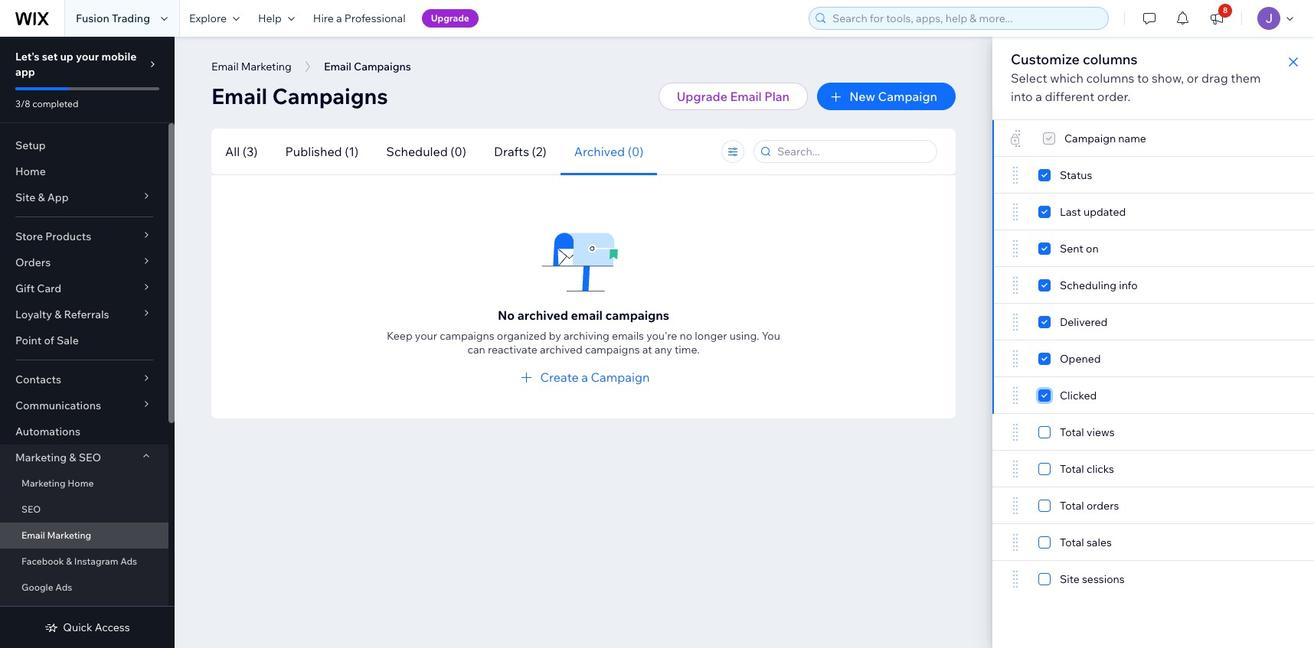 Task type: locate. For each thing, give the bounding box(es) containing it.
a right into
[[1036, 89, 1043, 104]]

0 horizontal spatial seo
[[21, 504, 41, 516]]

total left orders
[[1060, 500, 1085, 513]]

upgrade for upgrade
[[431, 12, 470, 24]]

Opened checkbox
[[1039, 350, 1111, 369]]

drag . image inside sent on button
[[1011, 240, 1020, 258]]

drag . image left total views checkbox
[[1011, 424, 1020, 442]]

marketing up email campaigns
[[241, 60, 292, 74]]

3 total from the top
[[1060, 500, 1085, 513]]

drag . image for clicked
[[1011, 387, 1020, 405]]

1 horizontal spatial seo
[[79, 451, 101, 465]]

drag . image for total sales
[[1011, 534, 1020, 552]]

orders
[[1087, 500, 1120, 513]]

drag . image left the clicked checkbox
[[1011, 387, 1020, 405]]

1 horizontal spatial a
[[582, 370, 588, 385]]

Clicked checkbox
[[1039, 387, 1107, 405]]

marketing up the facebook & instagram ads on the bottom of page
[[47, 530, 91, 542]]

drag . image inside delivered button
[[1011, 313, 1020, 332]]

1 vertical spatial email marketing
[[21, 530, 91, 542]]

4 drag . image from the top
[[1011, 313, 1020, 332]]

1 horizontal spatial (0)
[[628, 144, 644, 159]]

them
[[1231, 70, 1261, 86]]

site left the app
[[15, 191, 35, 205]]

0 horizontal spatial (0)
[[451, 144, 467, 159]]

1 vertical spatial seo
[[21, 504, 41, 516]]

1 vertical spatial upgrade
[[677, 89, 728, 104]]

0 vertical spatial seo
[[79, 451, 101, 465]]

1 horizontal spatial email marketing
[[211, 60, 292, 74]]

drag . image inside "last updated" "button"
[[1011, 203, 1020, 221]]

drag . image inside site sessions button
[[1011, 571, 1020, 589]]

total
[[1060, 426, 1085, 440], [1060, 463, 1085, 477], [1060, 500, 1085, 513], [1060, 536, 1085, 550]]

a for professional
[[336, 11, 342, 25]]

drag . image left last
[[1011, 203, 1020, 221]]

email marketing link
[[0, 523, 169, 549]]

10 drag . image from the top
[[1011, 571, 1020, 589]]

automations link
[[0, 419, 169, 445]]

0 vertical spatial your
[[76, 50, 99, 64]]

store
[[15, 230, 43, 244]]

let's set up your mobile app
[[15, 50, 137, 79]]

total inside checkbox
[[1060, 500, 1085, 513]]

campaign right 'new'
[[878, 89, 938, 104]]

Site sessions checkbox
[[1039, 571, 1134, 589]]

a
[[336, 11, 342, 25], [1036, 89, 1043, 104], [582, 370, 588, 385]]

total left sales
[[1060, 536, 1085, 550]]

total inside 'button'
[[1060, 536, 1085, 550]]

0 horizontal spatial your
[[76, 50, 99, 64]]

up
[[60, 50, 73, 64]]

site for site sessions
[[1060, 573, 1080, 587]]

site inside checkbox
[[1060, 573, 1080, 587]]

on
[[1086, 242, 1099, 256]]

drag . image left total sales option on the bottom of page
[[1011, 534, 1020, 552]]

setup
[[15, 139, 46, 152]]

& inside site & app dropdown button
[[38, 191, 45, 205]]

opened button
[[993, 341, 1315, 378]]

store products
[[15, 230, 91, 244]]

a inside button
[[582, 370, 588, 385]]

& left the app
[[38, 191, 45, 205]]

total inside checkbox
[[1060, 426, 1085, 440]]

sidebar element
[[0, 37, 175, 649]]

a right create
[[582, 370, 588, 385]]

drag . image left status "checkbox"
[[1011, 166, 1020, 185]]

no
[[680, 329, 693, 343]]

& inside loyalty & referrals dropdown button
[[55, 308, 62, 322]]

hire
[[313, 11, 334, 25]]

& right 'facebook'
[[66, 556, 72, 568]]

using.
[[730, 329, 760, 343]]

longer
[[695, 329, 727, 343]]

1 drag . image from the top
[[1011, 166, 1020, 185]]

2 total from the top
[[1060, 463, 1085, 477]]

0 horizontal spatial home
[[15, 165, 46, 179]]

your right up
[[76, 50, 99, 64]]

1 drag . image from the top
[[1011, 203, 1020, 221]]

drag . image left total clicks option
[[1011, 460, 1020, 479]]

0 vertical spatial a
[[336, 11, 342, 25]]

email inside sidebar element
[[21, 530, 45, 542]]

2 horizontal spatial a
[[1036, 89, 1043, 104]]

archived (0)
[[574, 144, 644, 159]]

new campaign
[[850, 89, 938, 104]]

Last updated checkbox
[[1039, 203, 1126, 221]]

archived up create
[[540, 343, 583, 357]]

4 total from the top
[[1060, 536, 1085, 550]]

your inside let's set up your mobile app
[[76, 50, 99, 64]]

drag . image inside scheduling info button
[[1011, 277, 1020, 295]]

3 drag . image from the top
[[1011, 277, 1020, 295]]

email marketing inside sidebar element
[[21, 530, 91, 542]]

columns
[[1083, 51, 1138, 68], [1087, 70, 1135, 86]]

email left plan
[[730, 89, 762, 104]]

hire a professional link
[[304, 0, 415, 37]]

drag . image for last updated
[[1011, 203, 1020, 221]]

1 vertical spatial ads
[[55, 582, 72, 594]]

products
[[45, 230, 91, 244]]

your right keep
[[415, 329, 437, 343]]

9 drag . image from the top
[[1011, 534, 1020, 552]]

campaign inside new campaign button
[[878, 89, 938, 104]]

email marketing down help
[[211, 60, 292, 74]]

home down setup
[[15, 165, 46, 179]]

facebook
[[21, 556, 64, 568]]

None checkbox
[[1043, 129, 1147, 148]]

point of sale
[[15, 334, 79, 348]]

a inside 'link'
[[336, 11, 342, 25]]

drag . image inside total sales 'button'
[[1011, 534, 1020, 552]]

& for facebook
[[66, 556, 72, 568]]

quick access
[[63, 621, 130, 635]]

scheduled (0)
[[386, 144, 467, 159]]

0 horizontal spatial ads
[[55, 582, 72, 594]]

drag . image for delivered
[[1011, 313, 1020, 332]]

home
[[15, 165, 46, 179], [68, 478, 94, 490]]

drafts (2) button
[[480, 128, 561, 175]]

home down the marketing & seo dropdown button
[[68, 478, 94, 490]]

Search for tools, apps, help & more... field
[[828, 8, 1104, 29]]

scheduling
[[1060, 279, 1117, 293]]

2 drag . image from the top
[[1011, 240, 1020, 258]]

email marketing inside button
[[211, 60, 292, 74]]

1 horizontal spatial your
[[415, 329, 437, 343]]

3/8
[[15, 98, 30, 110]]

2 vertical spatial a
[[582, 370, 588, 385]]

upgrade inside upgrade button
[[431, 12, 470, 24]]

0 vertical spatial upgrade
[[431, 12, 470, 24]]

upgrade left plan
[[677, 89, 728, 104]]

email up 'facebook'
[[21, 530, 45, 542]]

drag . image inside total views button
[[1011, 424, 1020, 442]]

mobile
[[101, 50, 137, 64]]

drag . image left sent on checkbox
[[1011, 240, 1020, 258]]

referrals
[[64, 308, 109, 322]]

7 drag . image from the top
[[1011, 460, 1020, 479]]

1 vertical spatial campaign
[[591, 370, 650, 385]]

(0) inside 'button'
[[628, 144, 644, 159]]

seo up marketing home link
[[79, 451, 101, 465]]

1 vertical spatial archived
[[540, 343, 583, 357]]

1 horizontal spatial site
[[1060, 573, 1080, 587]]

drafts (2)
[[494, 144, 547, 159]]

email
[[211, 60, 239, 74], [211, 83, 268, 110], [730, 89, 762, 104], [21, 530, 45, 542]]

fusion trading
[[76, 11, 150, 25]]

marketing down automations
[[15, 451, 67, 465]]

archived up by
[[518, 308, 568, 323]]

0 horizontal spatial a
[[336, 11, 342, 25]]

(0) right scheduled at the top of page
[[451, 144, 467, 159]]

drag . image
[[1011, 166, 1020, 185], [1011, 240, 1020, 258], [1011, 277, 1020, 295], [1011, 313, 1020, 332], [1011, 350, 1020, 369], [1011, 424, 1020, 442], [1011, 460, 1020, 479], [1011, 497, 1020, 516], [1011, 534, 1020, 552], [1011, 571, 1020, 589]]

drag . image left site sessions checkbox
[[1011, 571, 1020, 589]]

a inside customize columns select which columns to show, or drag them into a different order.
[[1036, 89, 1043, 104]]

site & app
[[15, 191, 69, 205]]

views
[[1087, 426, 1115, 440]]

seo inside seo link
[[21, 504, 41, 516]]

upgrade
[[431, 12, 470, 24], [677, 89, 728, 104]]

0 vertical spatial campaign
[[878, 89, 938, 104]]

drag . image left scheduling info 'option'
[[1011, 277, 1020, 295]]

campaigns
[[606, 308, 670, 323], [440, 329, 495, 343], [585, 343, 640, 357]]

drag . image inside total orders button
[[1011, 497, 1020, 516]]

& down automations link
[[69, 451, 76, 465]]

plan
[[765, 89, 790, 104]]

total sales button
[[993, 525, 1315, 562]]

drag . image left opened option
[[1011, 350, 1020, 369]]

drafts
[[494, 144, 529, 159]]

1 horizontal spatial upgrade
[[677, 89, 728, 104]]

0 horizontal spatial campaign
[[591, 370, 650, 385]]

campaign down at
[[591, 370, 650, 385]]

Total views checkbox
[[1039, 424, 1124, 442]]

clicked button
[[993, 378, 1315, 414]]

& for marketing
[[69, 451, 76, 465]]

total for total orders
[[1060, 500, 1085, 513]]

ads right instagram
[[120, 556, 137, 568]]

Sent on checkbox
[[1039, 240, 1099, 258]]

total sales
[[1060, 536, 1112, 550]]

Total orders checkbox
[[1039, 497, 1129, 516]]

info
[[1119, 279, 1138, 293]]

drag . image for total orders
[[1011, 497, 1020, 516]]

site for site & app
[[15, 191, 35, 205]]

(0) for archived (0)
[[628, 144, 644, 159]]

1 vertical spatial a
[[1036, 89, 1043, 104]]

2 drag . image from the top
[[1011, 387, 1020, 405]]

drag . image left total orders checkbox
[[1011, 497, 1020, 516]]

drag . image inside status button
[[1011, 166, 1020, 185]]

1 vertical spatial home
[[68, 478, 94, 490]]

scheduled
[[386, 144, 448, 159]]

2 (0) from the left
[[628, 144, 644, 159]]

total left views in the right bottom of the page
[[1060, 426, 1085, 440]]

1 vertical spatial your
[[415, 329, 437, 343]]

upgrade right 'professional'
[[431, 12, 470, 24]]

upgrade for upgrade email plan
[[677, 89, 728, 104]]

0 vertical spatial drag . image
[[1011, 203, 1020, 221]]

0 vertical spatial site
[[15, 191, 35, 205]]

drag . image for sent on
[[1011, 240, 1020, 258]]

marketing & seo
[[15, 451, 101, 465]]

6 drag . image from the top
[[1011, 424, 1020, 442]]

sale
[[57, 334, 79, 348]]

email marketing up 'facebook'
[[21, 530, 91, 542]]

(1)
[[345, 144, 359, 159]]

total left clicks on the bottom
[[1060, 463, 1085, 477]]

archiving
[[564, 329, 610, 343]]

site
[[15, 191, 35, 205], [1060, 573, 1080, 587]]

quick access button
[[45, 621, 130, 635]]

& inside the marketing & seo dropdown button
[[69, 451, 76, 465]]

1 (0) from the left
[[451, 144, 467, 159]]

campaigns left organized
[[440, 329, 495, 343]]

drag . image left delivered checkbox
[[1011, 313, 1020, 332]]

3/8 completed
[[15, 98, 78, 110]]

1 horizontal spatial campaign
[[878, 89, 938, 104]]

email down 'explore'
[[211, 60, 239, 74]]

8 drag . image from the top
[[1011, 497, 1020, 516]]

1 vertical spatial site
[[1060, 573, 1080, 587]]

ads right the google
[[55, 582, 72, 594]]

drag . image inside opened "button"
[[1011, 350, 1020, 369]]

email down email marketing button
[[211, 83, 268, 110]]

(0) inside button
[[451, 144, 467, 159]]

different
[[1045, 89, 1095, 104]]

total for total clicks
[[1060, 463, 1085, 477]]

create a campaign button
[[518, 369, 650, 387]]

site left sessions
[[1060, 573, 1080, 587]]

0 vertical spatial ads
[[120, 556, 137, 568]]

1 vertical spatial drag . image
[[1011, 387, 1020, 405]]

total for total sales
[[1060, 536, 1085, 550]]

& inside facebook & instagram ads link
[[66, 556, 72, 568]]

ads
[[120, 556, 137, 568], [55, 582, 72, 594]]

0 horizontal spatial site
[[15, 191, 35, 205]]

your inside no archived email campaigns keep your campaigns organized by archiving emails you're no longer using. you can reactivate archived campaigns at any time.
[[415, 329, 437, 343]]

1 total from the top
[[1060, 426, 1085, 440]]

1 horizontal spatial ads
[[120, 556, 137, 568]]

tab list
[[211, 128, 700, 175]]

all (3) button
[[211, 128, 272, 175]]

updated
[[1084, 205, 1126, 219]]

loyalty & referrals button
[[0, 302, 169, 328]]

0 horizontal spatial upgrade
[[431, 12, 470, 24]]

setup link
[[0, 133, 169, 159]]

seo down 'marketing home'
[[21, 504, 41, 516]]

store products button
[[0, 224, 169, 250]]

drag . image inside total clicks button
[[1011, 460, 1020, 479]]

email marketing
[[211, 60, 292, 74], [21, 530, 91, 542]]

drag . image
[[1011, 203, 1020, 221], [1011, 387, 1020, 405]]

5 drag . image from the top
[[1011, 350, 1020, 369]]

& right loyalty
[[55, 308, 62, 322]]

0 horizontal spatial email marketing
[[21, 530, 91, 542]]

upgrade inside upgrade email plan button
[[677, 89, 728, 104]]

0 vertical spatial email marketing
[[211, 60, 292, 74]]

campaigns
[[272, 83, 388, 110]]

site inside dropdown button
[[15, 191, 35, 205]]

a right the hire
[[336, 11, 342, 25]]

drag . image inside clicked button
[[1011, 387, 1020, 405]]

(0) right archived
[[628, 144, 644, 159]]

total views button
[[993, 414, 1315, 451]]

last updated button
[[993, 194, 1315, 231]]

status
[[1060, 169, 1093, 182]]

trading
[[112, 11, 150, 25]]

1 horizontal spatial home
[[68, 478, 94, 490]]

google ads
[[21, 582, 72, 594]]



Task type: vqa. For each thing, say whether or not it's contained in the screenshot.
Search field
no



Task type: describe. For each thing, give the bounding box(es) containing it.
total for total views
[[1060, 426, 1085, 440]]

sales
[[1087, 536, 1112, 550]]

new campaign button
[[818, 83, 956, 110]]

which
[[1050, 70, 1084, 86]]

email
[[571, 308, 603, 323]]

Scheduling info checkbox
[[1039, 277, 1138, 295]]

status button
[[993, 157, 1315, 194]]

sent on button
[[993, 231, 1315, 267]]

0 vertical spatial home
[[15, 165, 46, 179]]

marketing inside button
[[241, 60, 292, 74]]

instagram
[[74, 556, 118, 568]]

published (1) button
[[272, 128, 373, 175]]

drag . image for site sessions
[[1011, 571, 1020, 589]]

upgrade email plan
[[677, 89, 790, 104]]

8
[[1224, 5, 1228, 15]]

a for campaign
[[582, 370, 588, 385]]

Total sales checkbox
[[1039, 534, 1121, 552]]

orders button
[[0, 250, 169, 276]]

scheduling info
[[1060, 279, 1138, 293]]

you're
[[647, 329, 678, 343]]

customize
[[1011, 51, 1080, 68]]

campaign inside "create a campaign" button
[[591, 370, 650, 385]]

campaigns up emails
[[606, 308, 670, 323]]

new
[[850, 89, 876, 104]]

Delivered checkbox
[[1039, 313, 1117, 332]]

Status checkbox
[[1039, 166, 1093, 185]]

facebook & instagram ads
[[21, 556, 137, 568]]

opened
[[1060, 352, 1101, 366]]

into
[[1011, 89, 1033, 104]]

site & app button
[[0, 185, 169, 211]]

archived (0) button
[[561, 128, 658, 175]]

gift card
[[15, 282, 61, 296]]

delivered button
[[993, 304, 1315, 341]]

drag . image for status
[[1011, 166, 1020, 185]]

published (1)
[[285, 144, 359, 159]]

communications
[[15, 399, 101, 413]]

customize columns select which columns to show, or drag them into a different order.
[[1011, 51, 1261, 104]]

loyalty & referrals
[[15, 308, 109, 322]]

facebook & instagram ads link
[[0, 549, 169, 575]]

sent on
[[1060, 242, 1099, 256]]

contacts
[[15, 373, 61, 387]]

drag . image for total clicks
[[1011, 460, 1020, 479]]

Total clicks checkbox
[[1039, 460, 1124, 479]]

last
[[1060, 205, 1082, 219]]

total clicks
[[1060, 463, 1115, 477]]

point
[[15, 334, 42, 348]]

to
[[1138, 70, 1149, 86]]

set
[[42, 50, 58, 64]]

& for site
[[38, 191, 45, 205]]

drag . image for total views
[[1011, 424, 1020, 442]]

by
[[549, 329, 561, 343]]

(3)
[[243, 144, 258, 159]]

gift card button
[[0, 276, 169, 302]]

published
[[285, 144, 342, 159]]

email campaigns
[[211, 83, 388, 110]]

explore
[[189, 11, 227, 25]]

clicked
[[1060, 389, 1097, 403]]

(0) for scheduled (0)
[[451, 144, 467, 159]]

or
[[1187, 70, 1199, 86]]

show,
[[1152, 70, 1185, 86]]

marketing & seo button
[[0, 445, 169, 471]]

last updated
[[1060, 205, 1126, 219]]

clicks
[[1087, 463, 1115, 477]]

can
[[468, 343, 486, 357]]

1 vertical spatial columns
[[1087, 70, 1135, 86]]

no archived email campaigns keep your campaigns organized by archiving emails you're no longer using. you can reactivate archived campaigns at any time.
[[387, 308, 781, 357]]

no
[[498, 308, 515, 323]]

site sessions
[[1060, 573, 1125, 587]]

of
[[44, 334, 54, 348]]

select
[[1011, 70, 1048, 86]]

keep
[[387, 329, 413, 343]]

drag . image for opened
[[1011, 350, 1020, 369]]

marketing home link
[[0, 471, 169, 497]]

sent
[[1060, 242, 1084, 256]]

access
[[95, 621, 130, 635]]

you
[[762, 329, 781, 343]]

reactivate
[[488, 343, 538, 357]]

delivered
[[1060, 316, 1108, 329]]

hire a professional
[[313, 11, 406, 25]]

upgrade email plan button
[[659, 83, 808, 110]]

point of sale link
[[0, 328, 169, 354]]

8 button
[[1201, 0, 1234, 37]]

marketing inside dropdown button
[[15, 451, 67, 465]]

upgrade button
[[422, 9, 479, 28]]

sessions
[[1082, 573, 1125, 587]]

seo inside the marketing & seo dropdown button
[[79, 451, 101, 465]]

at
[[643, 343, 652, 357]]

0 vertical spatial columns
[[1083, 51, 1138, 68]]

email marketing for email marketing button
[[211, 60, 292, 74]]

campaigns up create a campaign
[[585, 343, 640, 357]]

fusion
[[76, 11, 109, 25]]

total views
[[1060, 426, 1115, 440]]

(2)
[[532, 144, 547, 159]]

marketing home
[[21, 478, 94, 490]]

orders
[[15, 256, 51, 270]]

quick
[[63, 621, 92, 635]]

google
[[21, 582, 53, 594]]

tab list containing all (3)
[[211, 128, 700, 175]]

email marketing for email marketing link
[[21, 530, 91, 542]]

site sessions button
[[993, 562, 1315, 598]]

professional
[[345, 11, 406, 25]]

help button
[[249, 0, 304, 37]]

Search... field
[[773, 141, 932, 162]]

drag
[[1202, 70, 1229, 86]]

seo link
[[0, 497, 169, 523]]

marketing down marketing & seo
[[21, 478, 66, 490]]

& for loyalty
[[55, 308, 62, 322]]

0 vertical spatial archived
[[518, 308, 568, 323]]

create a campaign
[[541, 370, 650, 385]]

loyalty
[[15, 308, 52, 322]]

drag . image for scheduling info
[[1011, 277, 1020, 295]]

any
[[655, 343, 673, 357]]



